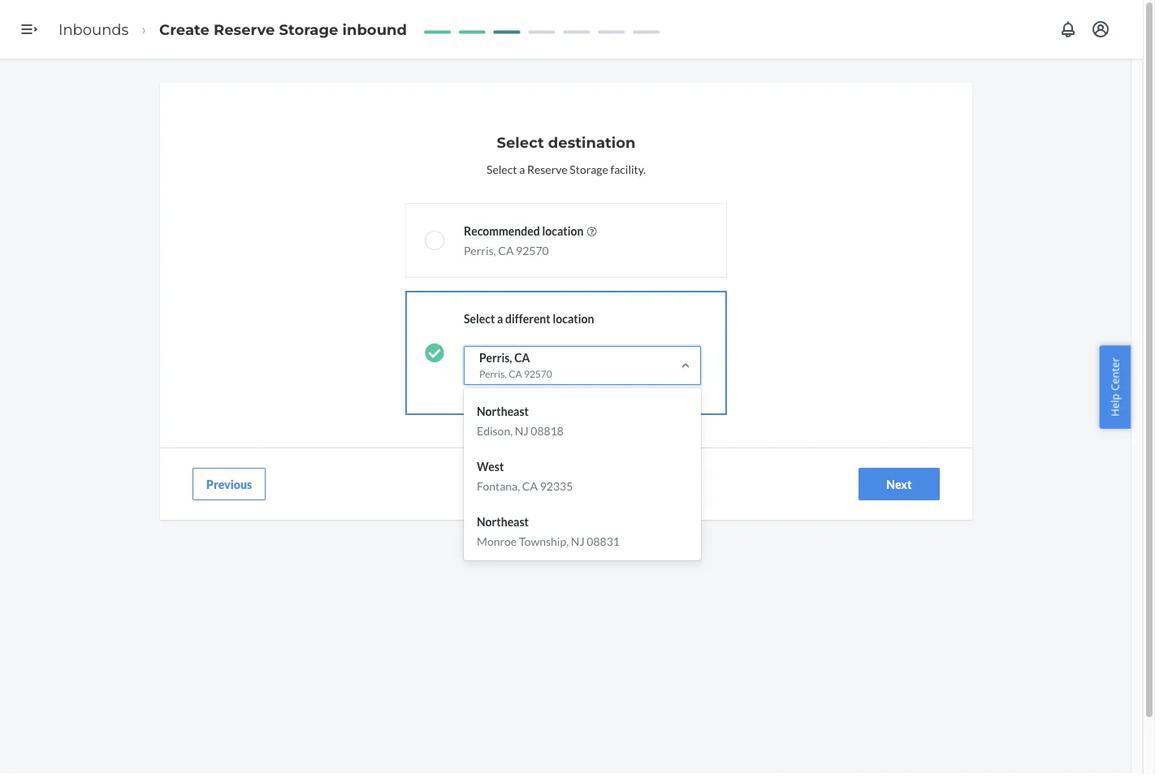 Task type: describe. For each thing, give the bounding box(es) containing it.
open notifications image
[[1059, 20, 1079, 39]]

previous button
[[193, 468, 266, 501]]

perris, for perris, ca perris, ca 92570
[[480, 351, 513, 365]]

1 horizontal spatial storage
[[570, 162, 609, 176]]

92570 inside perris, ca perris, ca 92570
[[524, 368, 553, 380]]

nj inside the northeast edison, nj 08818
[[515, 424, 529, 438]]

ca inside 'west fontana, ca 92335'
[[523, 479, 538, 493]]

destination
[[549, 133, 636, 151]]

northeast for monroe
[[477, 515, 529, 529]]

ca down different
[[515, 351, 530, 365]]

recommended location
[[464, 224, 584, 238]]

0 vertical spatial location
[[543, 224, 584, 238]]

perris, ca perris, ca 92570
[[480, 351, 553, 380]]

ca down recommended
[[499, 243, 514, 257]]

facility.
[[611, 162, 646, 176]]

check circle image
[[425, 343, 445, 363]]

inbound
[[343, 20, 407, 38]]

help center button
[[1100, 346, 1131, 429]]

edison,
[[477, 424, 513, 438]]

select a different location
[[464, 312, 594, 326]]

open account menu image
[[1092, 20, 1111, 39]]

help center
[[1108, 358, 1123, 417]]

92335
[[540, 479, 573, 493]]

select for select a different location
[[464, 312, 495, 326]]

a for different
[[498, 312, 503, 326]]

nj inside northeast monroe township, nj 08831
[[571, 534, 585, 548]]

0 vertical spatial 92570
[[516, 243, 549, 257]]

1 vertical spatial reserve
[[527, 162, 568, 176]]

inbounds link
[[59, 20, 129, 38]]

fontana,
[[477, 479, 520, 493]]

help
[[1108, 394, 1123, 417]]

2 vertical spatial perris,
[[480, 368, 507, 380]]

northeast for edison,
[[477, 404, 529, 418]]

inbounds
[[59, 20, 129, 38]]

center
[[1108, 358, 1123, 391]]

select for select destination
[[497, 133, 544, 151]]

select destination
[[497, 133, 636, 151]]

next button
[[859, 468, 940, 501]]



Task type: vqa. For each thing, say whether or not it's contained in the screenshot.
Items
no



Task type: locate. For each thing, give the bounding box(es) containing it.
northeast up edison,
[[477, 404, 529, 418]]

create reserve storage inbound
[[159, 20, 407, 38]]

nj left 08831
[[571, 534, 585, 548]]

a
[[520, 162, 525, 176], [498, 312, 503, 326]]

west fontana, ca 92335
[[477, 460, 573, 493]]

select
[[497, 133, 544, 151], [487, 162, 517, 176], [464, 312, 495, 326]]

0 vertical spatial perris,
[[464, 243, 496, 257]]

08818
[[531, 424, 564, 438]]

township,
[[519, 534, 569, 548]]

08831
[[587, 534, 620, 548]]

perris, ca 92570
[[464, 243, 549, 257]]

reserve inside breadcrumbs 'navigation'
[[214, 20, 275, 38]]

perris,
[[464, 243, 496, 257], [480, 351, 513, 365], [480, 368, 507, 380]]

2 vertical spatial select
[[464, 312, 495, 326]]

92570 up the northeast edison, nj 08818
[[524, 368, 553, 380]]

1 vertical spatial a
[[498, 312, 503, 326]]

storage down destination at the top of the page
[[570, 162, 609, 176]]

0 vertical spatial nj
[[515, 424, 529, 438]]

1 vertical spatial storage
[[570, 162, 609, 176]]

perris, down recommended
[[464, 243, 496, 257]]

recommended
[[464, 224, 540, 238]]

0 vertical spatial a
[[520, 162, 525, 176]]

northeast monroe township, nj 08831
[[477, 515, 620, 548]]

previous
[[206, 478, 252, 491]]

a for reserve
[[520, 162, 525, 176]]

reserve right create
[[214, 20, 275, 38]]

northeast edison, nj 08818
[[477, 404, 564, 438]]

1 vertical spatial 92570
[[524, 368, 553, 380]]

0 horizontal spatial nj
[[515, 424, 529, 438]]

1 horizontal spatial reserve
[[527, 162, 568, 176]]

location right different
[[553, 312, 594, 326]]

1 northeast from the top
[[477, 404, 529, 418]]

monroe
[[477, 534, 517, 548]]

select left different
[[464, 312, 495, 326]]

1 horizontal spatial a
[[520, 162, 525, 176]]

storage left inbound
[[279, 20, 339, 38]]

ca left 92335
[[523, 479, 538, 493]]

a left different
[[498, 312, 503, 326]]

0 vertical spatial reserve
[[214, 20, 275, 38]]

a down select destination
[[520, 162, 525, 176]]

0 vertical spatial storage
[[279, 20, 339, 38]]

create
[[159, 20, 210, 38]]

different
[[506, 312, 551, 326]]

storage
[[279, 20, 339, 38], [570, 162, 609, 176]]

92570
[[516, 243, 549, 257], [524, 368, 553, 380]]

92570 down recommended location
[[516, 243, 549, 257]]

question circle image
[[587, 227, 597, 237]]

1 vertical spatial perris,
[[480, 351, 513, 365]]

0 horizontal spatial a
[[498, 312, 503, 326]]

storage inside breadcrumbs 'navigation'
[[279, 20, 339, 38]]

select a reserve storage facility.
[[487, 162, 646, 176]]

next
[[887, 478, 913, 491]]

northeast up monroe on the bottom left
[[477, 515, 529, 529]]

reserve down select destination
[[527, 162, 568, 176]]

0 horizontal spatial reserve
[[214, 20, 275, 38]]

1 vertical spatial select
[[487, 162, 517, 176]]

perris, for perris, ca 92570
[[464, 243, 496, 257]]

select for select a reserve storage facility.
[[487, 162, 517, 176]]

west
[[477, 460, 504, 473]]

2 northeast from the top
[[477, 515, 529, 529]]

location
[[543, 224, 584, 238], [553, 312, 594, 326]]

nj left 08818
[[515, 424, 529, 438]]

select up select a reserve storage facility.
[[497, 133, 544, 151]]

0 vertical spatial select
[[497, 133, 544, 151]]

perris, down different
[[480, 351, 513, 365]]

ca up the northeast edison, nj 08818
[[509, 368, 522, 380]]

location left question circle icon
[[543, 224, 584, 238]]

select up recommended
[[487, 162, 517, 176]]

northeast inside northeast monroe township, nj 08831
[[477, 515, 529, 529]]

1 horizontal spatial nj
[[571, 534, 585, 548]]

1 vertical spatial northeast
[[477, 515, 529, 529]]

0 vertical spatial northeast
[[477, 404, 529, 418]]

northeast inside the northeast edison, nj 08818
[[477, 404, 529, 418]]

0 horizontal spatial storage
[[279, 20, 339, 38]]

1 vertical spatial location
[[553, 312, 594, 326]]

northeast
[[477, 404, 529, 418], [477, 515, 529, 529]]

1 vertical spatial nj
[[571, 534, 585, 548]]

perris, up the northeast edison, nj 08818
[[480, 368, 507, 380]]

nj
[[515, 424, 529, 438], [571, 534, 585, 548]]

open navigation image
[[20, 20, 39, 39]]

reserve
[[214, 20, 275, 38], [527, 162, 568, 176]]

breadcrumbs navigation
[[46, 6, 420, 53]]

ca
[[499, 243, 514, 257], [515, 351, 530, 365], [509, 368, 522, 380], [523, 479, 538, 493]]



